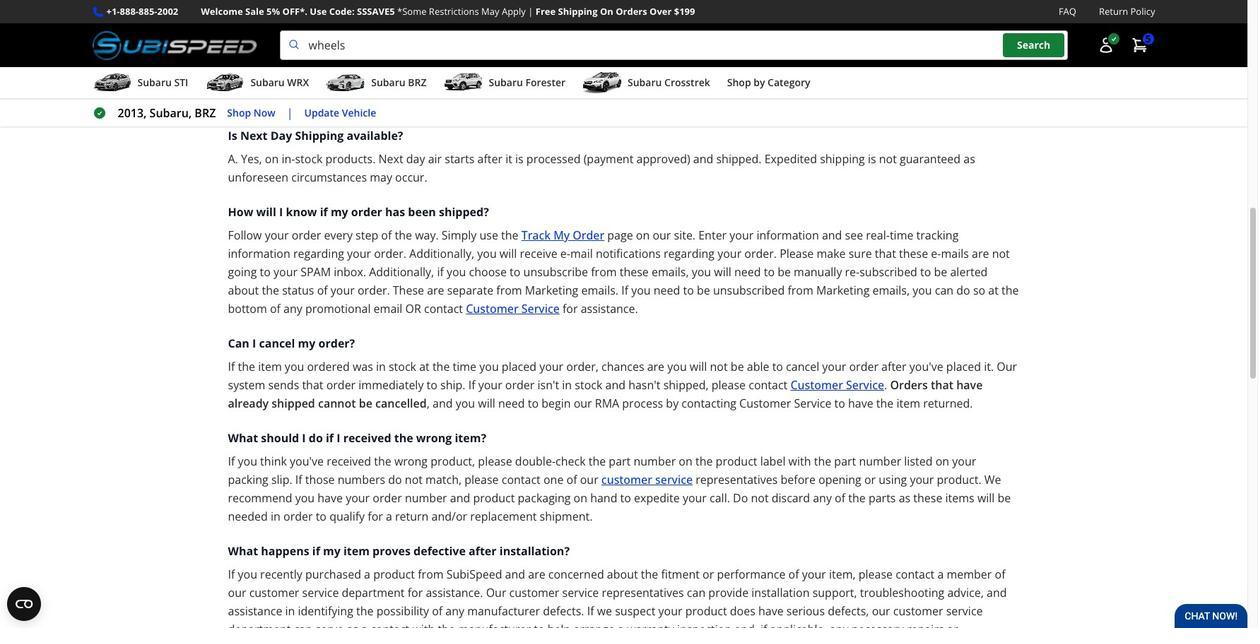 Task type: describe. For each thing, give the bounding box(es) containing it.
and up business
[[462, 38, 483, 54]]

5%
[[267, 5, 280, 18]]

immediately
[[359, 378, 424, 393]]

to right going
[[260, 265, 271, 280]]

how will i know if my order has been shipped?
[[228, 204, 489, 220]]

1 vertical spatial additionally,
[[409, 246, 475, 262]]

can inside page on our site. enter your information and see real-time tracking information regarding your order. additionally, you will receive e-mail notifications regarding your order. please make sure that these e-mails are not going to your spam inbox. additionally, if you choose to unsubscribe from these emails, you will need to be manually re-subscribed to be alerted about the status of your order. these are separate from marketing emails. if you need to be unsubscribed from marketing emails, you can do so at the bottom of any promotional email or contact
[[935, 283, 954, 299]]

separate
[[447, 283, 494, 299]]

product inside representatives before opening or using your product. we recommend you have your order number and product packaging on hand to expedite your call. do not discard any of the parts as these items will be needed in order to qualify for a return and/or replacement shipment.
[[473, 491, 515, 506]]

will inside if your item is in-stock and you order after 3pm est, your item will ship the following business day. please note we only ship monday – friday. additionally, during and after holiday periods, it may take a little bit longer. please take note of the usps and ups/fedex holiday schedules, as well. our team is always working to get you your products to you as soon as possible.
[[333, 57, 350, 72]]

serious
[[787, 604, 825, 620]]

order. down step
[[374, 246, 407, 262]]

at inside page on our site. enter your information and see real-time tracking information regarding your order. additionally, you will receive e-mail notifications regarding your order. please make sure that these e-mails are not going to your spam inbox. additionally, if you choose to unsubscribe from these emails, you will need to be manually re-subscribed to be alerted about the status of your order. these are separate from marketing emails. if you need to be unsubscribed from marketing emails, you can do so at the bottom of any promotional email or contact
[[989, 283, 999, 299]]

you inside if you think you've received the wrong product, please double-check the part number on the product label with the part number listed on your packing slip. if those numbers do not match, please contact one of our
[[238, 454, 257, 470]]

service to
[[794, 396, 846, 412]]

0 vertical spatial it
[[313, 15, 321, 30]]

and inside a. yes, on in-stock products. next day air starts after it is processed (payment approved) and shipped. expedited shipping is not guaranteed as unforeseen circumstances may occur.
[[694, 151, 714, 167]]

follow your order every step of the way. simply use the track my order
[[228, 228, 605, 243]]

and inside page on our site. enter your information and see real-time tracking information regarding your order. additionally, you will receive e-mail notifications regarding your order. please make sure that these e-mails are not going to your spam inbox. additionally, if you choose to unsubscribe from these emails, you will need to be manually re-subscribed to be alerted about the status of your order. these are separate from marketing emails. if you need to be unsubscribed from marketing emails, you can do so at the bottom of any promotional email or contact
[[822, 228, 843, 243]]

crosstrek
[[665, 76, 711, 89]]

and up "working"
[[853, 57, 873, 72]]

mails
[[942, 246, 969, 262]]

be left unsubscribed
[[697, 283, 711, 299]]

of right step
[[381, 228, 392, 243]]

will inside the if the item you ordered was in stock at the time you placed your order, chances are you will not be able to cancel your order after you've placed it. our system sends that order immediately to ship. if your order isn't in stock and hasn't shipped, please contact
[[690, 359, 707, 375]]

if you place your order on an in-stock item and order before 3pm est, your item will ship same day.
[[228, 38, 771, 54]]

2 vertical spatial customer
[[740, 396, 792, 412]]

0 vertical spatial wrong
[[416, 431, 452, 446]]

2 vertical spatial additionally,
[[369, 265, 434, 280]]

may inside if your item is in-stock and you order after 3pm est, your item will ship the following business day. please note we only ship monday – friday. additionally, during and after holiday periods, it may take a little bit longer. please take note of the usps and ups/fedex holiday schedules, as well. our team is always working to get you your products to you as soon as possible.
[[228, 75, 250, 91]]

listed
[[905, 454, 933, 470]]

a left member
[[938, 567, 944, 583]]

my up purchased
[[323, 544, 341, 559]]

get
[[910, 75, 926, 91]]

shipped?
[[439, 204, 489, 220]]

the right check
[[589, 454, 606, 470]]

if inside if you recently purchased a product from subispeed and are concerned about the fitment or performance of your item, please contact a member of our customer service department for assistance. our customer service representatives can provide installation support, troubleshooting advice, and assistance in identifying the possibility of any manufacturer defects. if we suspect your product does have serious defects, our customer service department can serve as a contact with the manufacturer to help arrange a warranty inspection and, if applicable, any necessary repairs
[[761, 622, 768, 629]]

ship up 'an'
[[368, 15, 391, 30]]

1 vertical spatial note
[[433, 75, 457, 91]]

ship up –
[[687, 38, 710, 54]]

please inside the if the item you ordered was in stock at the time you placed your order, chances are you will not be able to cancel your order after you've placed it. our system sends that order immediately to ship. if your order isn't in stock and hasn't shipped, please contact
[[712, 378, 746, 393]]

with inside if you recently purchased a product from subispeed and are concerned about the fitment or performance of your item, please contact a member of our customer service department for assistance. our customer service representatives can provide installation support, troubleshooting advice, and assistance in identifying the possibility of any manufacturer defects. if we suspect your product does have serious defects, our customer service department can serve as a contact with the manufacturer to help arrange a warranty inspection and, if applicable, any necessary repairs
[[413, 622, 435, 629]]

your left call.
[[683, 491, 707, 506]]

a subaru brz thumbnail image image
[[326, 72, 366, 93]]

and,
[[735, 622, 758, 629]]

please inside page on our site. enter your information and see real-time tracking information regarding your order. additionally, you will receive e-mail notifications regarding your order. please make sure that these e-mails are not going to your spam inbox. additionally, if you choose to unsubscribe from these emails, you will need to be manually re-subscribed to be alerted about the status of your order. these are separate from marketing emails. if you need to be unsubscribed from marketing emails, you can do so at the bottom of any promotional email or contact
[[780, 246, 814, 262]]

status
[[282, 283, 314, 299]]

if right slip.
[[295, 472, 302, 488]]

if up system
[[228, 359, 235, 375]]

order
[[573, 228, 605, 243]]

return policy link
[[1100, 4, 1156, 19]]

in inside representatives before opening or using your product. we recommend you have your order number and product packaging on hand to expedite your call. do not discard any of the parts as these items will be needed in order to qualify for a return and/or replacement shipment.
[[271, 509, 281, 525]]

at inside the if the item you ordered was in stock at the time you placed your order, chances are you will not be able to cancel your order after you've placed it. our system sends that order immediately to ship. if your order isn't in stock and hasn't shipped, please contact
[[419, 359, 430, 375]]

number for be
[[405, 491, 447, 506]]

our for to
[[997, 359, 1018, 375]]

the up system
[[238, 359, 255, 375]]

to left begin in the left of the page
[[528, 396, 539, 412]]

and inside representatives before opening or using your product. we recommend you have your order number and product packaging on hand to expedite your call. do not discard any of the parts as these items will be needed in order to qualify for a return and/or replacement shipment.
[[450, 491, 470, 506]]

proves
[[373, 544, 411, 559]]

may inside a. yes, on in-stock products. next day air starts after it is processed (payment approved) and shipped. expedited shipping is not guaranteed as unforeseen circumstances may occur.
[[370, 170, 392, 185]]

0 horizontal spatial take
[[253, 75, 276, 91]]

serve
[[316, 622, 344, 629]]

for inside if you recently purchased a product from subispeed and are concerned about the fitment or performance of your item, please contact a member of our customer service department for assistance. our customer service representatives can provide installation support, troubleshooting advice, and assistance in identifying the possibility of any manufacturer defects. if we suspect your product does have serious defects, our customer service department can serve as a contact with the manufacturer to help arrange a warranty inspection and, if applicable, any necessary repairs
[[408, 586, 423, 601]]

of right "bottom"
[[270, 301, 281, 317]]

day. inside if your item is in-stock and you order after 3pm est, your item will ship the following business day. please note we only ship monday – friday. additionally, during and after holiday periods, it may take a little bit longer. please take note of the usps and ups/fedex holiday schedules, as well. our team is always working to get you your products to you as soon as possible.
[[498, 57, 520, 72]]

contact inside page on our site. enter your information and see real-time tracking information regarding your order. additionally, you will receive e-mail notifications regarding your order. please make sure that these e-mails are not going to your spam inbox. additionally, if you choose to unsubscribe from these emails, you will need to be manually re-subscribed to be alerted about the status of your order. these are separate from marketing emails. if you need to be unsubscribed from marketing emails, you can do so at the bottom of any promotional email or contact
[[424, 301, 463, 317]]

0 vertical spatial assistance.
[[581, 301, 638, 317]]

place
[[262, 38, 291, 54]]

0 horizontal spatial |
[[287, 105, 293, 121]]

one
[[544, 472, 564, 488]]

the left possibility
[[356, 604, 374, 620]]

our for member
[[486, 586, 507, 601]]

any down subispeed
[[446, 604, 465, 620]]

3pm inside if your item is in-stock and you order after 3pm est, your item will ship the following business day. please note we only ship monday – friday. additionally, during and after holiday periods, it may take a little bit longer. please take note of the usps and ups/fedex holiday schedules, as well. our team is always working to get you your products to you as soon as possible.
[[228, 57, 252, 72]]

well.
[[721, 75, 745, 91]]

subaru wrx
[[251, 76, 309, 89]]

or inside representatives before opening or using your product. we recommend you have your order number and product packaging on hand to expedite your call. do not discard any of the parts as these items will be needed in order to qualify for a return and/or replacement shipment.
[[865, 472, 876, 488]]

representatives inside representatives before opening or using your product. we recommend you have your order number and product packaging on hand to expedite your call. do not discard any of the parts as these items will be needed in order to qualify for a return and/or replacement shipment.
[[696, 472, 778, 488]]

a subaru crosstrek thumbnail image image
[[583, 72, 622, 93]]

1 horizontal spatial shipping
[[558, 5, 598, 18]]

as down bit
[[314, 93, 326, 109]]

your down numbers
[[346, 491, 370, 506]]

2 regarding from the left
[[664, 246, 715, 262]]

have inside orders that have already shipped cannot be cancelled
[[957, 378, 983, 393]]

0 vertical spatial day.
[[745, 38, 768, 54]]

2 horizontal spatial take
[[408, 75, 430, 91]]

on
[[600, 5, 614, 18]]

a right serve
[[361, 622, 368, 629]]

with inside if you think you've received the wrong product, please double-check the part number on the product label with the part number listed on your packing slip. if those numbers do not match, please contact one of our
[[789, 454, 812, 470]]

subaru crosstrek button
[[583, 70, 711, 98]]

our up necessary
[[872, 604, 891, 620]]

of right member
[[995, 567, 1006, 583]]

think
[[260, 454, 287, 470]]

item up the 'during'
[[808, 38, 832, 54]]

product up inspection
[[686, 604, 727, 620]]

additionally, inside if your item is in-stock and you order after 3pm est, your item will ship the following business day. please note we only ship monday – friday. additionally, during and after holiday periods, it may take a little bit longer. please take note of the usps and ups/fedex holiday schedules, as well. our team is always working to get you your products to you as soon as possible.
[[748, 57, 813, 72]]

my up ordered
[[298, 336, 316, 352]]

you inside representatives before opening or using your product. we recommend you have your order number and product packaging on hand to expedite your call. do not discard any of the parts as these items will be needed in order to qualify for a return and/or replacement shipment.
[[295, 491, 315, 506]]

number for contact
[[634, 454, 676, 470]]

0 vertical spatial please
[[523, 57, 557, 72]]

be left manually
[[778, 265, 791, 280]]

0 horizontal spatial need
[[499, 396, 525, 412]]

0 vertical spatial |
[[528, 5, 533, 18]]

is up the 'during'
[[834, 38, 843, 54]]

my up "following" on the top
[[394, 15, 412, 30]]

+1-888-885-2002
[[106, 5, 178, 18]]

team
[[772, 75, 799, 91]]

1 regarding from the left
[[293, 246, 344, 262]]

the down business
[[474, 75, 491, 91]]

2 part from the left
[[835, 454, 857, 470]]

0 horizontal spatial please
[[371, 75, 405, 91]]

and right ,
[[433, 396, 453, 412]]

after inside a. yes, on in-stock products. next day air starts after it is processed (payment approved) and shipped. expedited shipping is not guaranteed as unforeseen circumstances may occur.
[[478, 151, 503, 167]]

your up category
[[781, 38, 805, 54]]

guaranteed
[[900, 151, 961, 167]]

i right can at the left bottom of page
[[252, 336, 256, 352]]

0 vertical spatial est,
[[585, 38, 607, 54]]

we inside if you recently purchased a product from subispeed and are concerned about the fitment or performance of your item, please contact a member of our customer service department for assistance. our customer service representatives can provide installation support, troubleshooting advice, and assistance in identifying the possibility of any manufacturer defects. if we suspect your product does have serious defects, our customer service department can serve as a contact with the manufacturer to help arrange a warranty inspection and, if applicable, any necessary repairs
[[597, 604, 612, 620]]

0 vertical spatial manufacturer
[[468, 604, 540, 620]]

subaru for subaru crosstrek
[[628, 76, 662, 89]]

, and you will need to begin our rma process by contacting customer service to have the item returned.
[[427, 396, 973, 412]]

if you recently purchased a product from subispeed and are concerned about the fitment or performance of your item, please contact a member of our customer service department for assistance. our customer service representatives can provide installation support, troubleshooting advice, and assistance in identifying the possibility of any manufacturer defects. if we suspect your product does have serious defects, our customer service department can serve as a contact with the manufacturer to help arrange a warranty inspection and, if applicable, any necessary repairs
[[228, 567, 1007, 629]]

2 e- from the left
[[932, 246, 942, 262]]

email
[[374, 301, 403, 317]]

0 horizontal spatial orders
[[616, 5, 648, 18]]

defects,
[[828, 604, 869, 620]]

your right ship.
[[479, 378, 503, 393]]

2 marketing from the left
[[817, 283, 870, 299]]

subaru for subaru forester
[[489, 76, 523, 89]]

to right use
[[353, 15, 365, 30]]

be down mails at the right
[[935, 265, 948, 280]]

to right choose
[[510, 265, 521, 280]]

customer up hand at left
[[602, 472, 653, 488]]

we
[[985, 472, 1002, 488]]

usps
[[494, 75, 521, 91]]

check
[[556, 454, 586, 470]]

what for what happens if my item proves defective after installation?
[[228, 544, 258, 559]]

the inside representatives before opening or using your product. we recommend you have your order number and product packaging on hand to expedite your call. do not discard any of the parts as these items will be needed in order to qualify for a return and/or replacement shipment.
[[849, 491, 866, 506]]

2 placed from the left
[[947, 359, 982, 375]]

after inside the if the item you ordered was in stock at the time you placed your order, chances are you will not be able to cancel your order after you've placed it. our system sends that order immediately to ship. if your order isn't in stock and hasn't shipped, please contact
[[882, 359, 907, 375]]

will inside representatives before opening or using your product. we recommend you have your order number and product packaging on hand to expedite your call. do not discard any of the parts as these items will be needed in order to qualify for a return and/or replacement shipment.
[[978, 491, 995, 506]]

update
[[304, 106, 340, 119]]

your up status
[[274, 265, 298, 280]]

in right was
[[376, 359, 386, 375]]

emails.
[[582, 283, 619, 299]]

order up step
[[351, 204, 382, 220]]

begin
[[542, 396, 571, 412]]

identifying
[[298, 604, 353, 620]]

to right the subscribed
[[921, 265, 932, 280]]

1 horizontal spatial take
[[324, 15, 350, 30]]

to up ,
[[427, 378, 438, 393]]

to down site.
[[684, 283, 694, 299]]

subaru wrx button
[[205, 70, 309, 98]]

of inside if your item is in-stock and you order after 3pm est, your item will ship the following business day. please note we only ship monday – friday. additionally, during and after holiday periods, it may take a little bit longer. please take note of the usps and ups/fedex holiday schedules, as well. our team is always working to get you your products to you as soon as possible.
[[460, 75, 471, 91]]

subaru,
[[150, 105, 192, 121]]

do
[[733, 491, 748, 506]]

installation
[[752, 586, 810, 601]]

0 vertical spatial cancel
[[259, 336, 295, 352]]

the left way.
[[395, 228, 412, 243]]

orders inside orders that have already shipped cannot be cancelled
[[891, 378, 928, 393]]

sends
[[268, 378, 299, 393]]

a subaru sti thumbnail image image
[[92, 72, 132, 93]]

are right these
[[427, 283, 445, 299]]

apply
[[502, 5, 526, 18]]

from up 'emails.'
[[591, 265, 617, 280]]

time for the
[[453, 359, 477, 375]]

item inside the if the item you ordered was in stock at the time you placed your order, chances are you will not be able to cancel your order after you've placed it. our system sends that order immediately to ship. if your order isn't in stock and hasn't shipped, please contact
[[258, 359, 282, 375]]

your down step
[[347, 246, 371, 262]]

do inside page on our site. enter your information and see real-time tracking information regarding your order. additionally, you will receive e-mail notifications regarding your order. please make sure that these e-mails are not going to your spam inbox. additionally, if you choose to unsubscribe from these emails, you will need to be manually re-subscribed to be alerted about the status of your order. these are separate from marketing emails. if you need to be unsubscribed from marketing emails, you can do so at the bottom of any promotional email or contact
[[957, 283, 971, 299]]

your right place in the top left of the page
[[293, 38, 319, 54]]

return policy
[[1100, 5, 1156, 18]]

that inside the if the item you ordered was in stock at the time you placed your order, chances are you will not be able to cancel your order after you've placed it. our system sends that order immediately to ship. if your order isn't in stock and hasn't shipped, please contact
[[302, 378, 324, 393]]

customer down recently
[[249, 586, 299, 601]]

1 horizontal spatial information
[[757, 228, 819, 243]]

same
[[713, 38, 742, 54]]

stock up immediately
[[389, 359, 417, 375]]

cancel inside the if the item you ordered was in stock at the time you placed your order, chances are you will not be able to cancel your order after you've placed it. our system sends that order immediately to ship. if your order isn't in stock and hasn't shipped, please contact
[[786, 359, 820, 375]]

will up monday
[[665, 38, 684, 54]]

subaru forester
[[489, 76, 566, 89]]

to left get
[[896, 75, 907, 91]]

in inside if you recently purchased a product from subispeed and are concerned about the fitment or performance of your item, please contact a member of our customer service department for assistance. our customer service representatives can provide installation support, troubleshooting advice, and assistance in identifying the possibility of any manufacturer defects. if we suspect your product does have serious defects, our customer service department can serve as a contact with the manufacturer to help arrange a warranty inspection and, if applicable, any necessary repairs
[[285, 604, 295, 620]]

wrx
[[287, 76, 309, 89]]

the right so
[[1002, 283, 1019, 299]]

your down listed
[[910, 472, 934, 488]]

2 horizontal spatial for
[[563, 301, 578, 317]]

track
[[522, 228, 551, 243]]

brz inside dropdown button
[[408, 76, 427, 89]]

1 vertical spatial these
[[620, 265, 649, 280]]

periods,
[[946, 57, 988, 72]]

page
[[608, 228, 633, 243]]

order up happens
[[284, 509, 313, 525]]

of inside if you think you've received the wrong product, please double-check the part number on the product label with the part number listed on your packing slip. if those numbers do not match, please contact one of our
[[567, 472, 577, 488]]

ship down 'an'
[[353, 57, 375, 72]]

are inside the if the item you ordered was in stock at the time you placed your order, chances are you will not be able to cancel your order after you've placed it. our system sends that order immediately to ship. if your order isn't in stock and hasn't shipped, please contact
[[648, 359, 665, 375]]

stock inside a. yes, on in-stock products. next day air starts after it is processed (payment approved) and shipped. expedited shipping is not guaranteed as unforeseen circumstances may occur.
[[295, 151, 323, 167]]

stock down order,
[[575, 378, 603, 393]]

if right the "know"
[[320, 204, 328, 220]]

1 horizontal spatial order?
[[415, 15, 451, 30]]

suspect
[[615, 604, 656, 620]]

contact inside if you think you've received the wrong product, please double-check the part number on the product label with the part number listed on your packing slip. if those numbers do not match, please contact one of our
[[502, 472, 541, 488]]

item up monday
[[638, 38, 663, 54]]

are inside if you recently purchased a product from subispeed and are concerned about the fitment or performance of your item, please contact a member of our customer service department for assistance. our customer service representatives can provide installation support, troubleshooting advice, and assistance in identifying the possibility of any manufacturer defects. if we suspect your product does have serious defects, our customer service department can serve as a contact with the manufacturer to help arrange a warranty inspection and, if applicable, any necessary repairs
[[528, 567, 546, 583]]

provide
[[709, 586, 749, 601]]

to right 'able'
[[773, 359, 784, 375]]

1 vertical spatial emails,
[[873, 283, 910, 299]]

vehicle
[[342, 106, 376, 119]]

our inside if your item is in-stock and you order after 3pm est, your item will ship the following business day. please note we only ship monday – friday. additionally, during and after holiday periods, it may take a little bit longer. please take note of the usps and ups/fedex holiday schedules, as well. our team is always working to get you your products to you as soon as possible.
[[748, 75, 769, 91]]

order up cannot
[[326, 378, 356, 393]]

0 vertical spatial these
[[900, 246, 929, 262]]

call.
[[710, 491, 730, 506]]

the down .
[[877, 396, 894, 412]]

the left status
[[262, 283, 279, 299]]

0 vertical spatial next
[[240, 128, 268, 144]]

we inside if your item is in-stock and you order after 3pm est, your item will ship the following business day. please note we only ship monday – friday. additionally, during and after holiday periods, it may take a little bit longer. please take note of the usps and ups/fedex holiday schedules, as well. our team is always working to get you your products to you as soon as possible.
[[587, 57, 602, 72]]

2013, subaru, brz
[[118, 105, 216, 121]]

your up support,
[[802, 567, 827, 583]]

0 vertical spatial department
[[342, 586, 405, 601]]

1 horizontal spatial in-
[[388, 38, 402, 54]]

customer service link
[[602, 472, 693, 488]]

2 horizontal spatial number
[[860, 454, 902, 470]]

qualify
[[330, 509, 365, 525]]

order up return
[[373, 491, 402, 506]]

for inside representatives before opening or using your product. we recommend you have your order number and product packaging on hand to expedite your call. do not discard any of the parts as these items will be needed in order to qualify for a return and/or replacement shipment.
[[368, 509, 383, 525]]

the up the 'opening'
[[814, 454, 832, 470]]

1 vertical spatial information
[[228, 246, 290, 262]]

as right soon
[[358, 93, 369, 109]]

service for .
[[846, 378, 885, 393]]

now
[[254, 106, 276, 119]]

our up assistance
[[228, 586, 246, 601]]

subispeed logo image
[[92, 30, 257, 60]]

0 vertical spatial holiday
[[904, 57, 943, 72]]

how long does it take to ship my order?
[[228, 15, 451, 30]]

following
[[398, 57, 446, 72]]

if up arrange
[[587, 604, 594, 620]]

return
[[395, 509, 429, 525]]

subaru sti
[[138, 76, 188, 89]]

product down the proves
[[373, 567, 415, 583]]

next inside a. yes, on in-stock products. next day air starts after it is processed (payment approved) and shipped. expedited shipping is not guaranteed as unforeseen circumstances may occur.
[[379, 151, 404, 167]]

your down enter
[[718, 246, 742, 262]]

those
[[305, 472, 335, 488]]

stock inside if your item is in-stock and you order after 3pm est, your item will ship the following business day. please note we only ship monday – friday. additionally, during and after holiday periods, it may take a little bit longer. please take note of the usps and ups/fedex holiday schedules, as well. our team is always working to get you your products to you as soon as possible.
[[859, 38, 887, 54]]

if up purchased
[[312, 544, 320, 559]]

5 button
[[1125, 31, 1156, 59]]

hand
[[591, 491, 618, 506]]

subaru for subaru wrx
[[251, 76, 285, 89]]

1 horizontal spatial can
[[687, 586, 706, 601]]

your inside if you think you've received the wrong product, please double-check the part number on the product label with the part number listed on your packing slip. if those numbers do not match, please contact one of our
[[953, 454, 977, 470]]

the down subispeed
[[438, 622, 455, 629]]

1 vertical spatial customer service link
[[791, 378, 885, 393]]

necessary
[[852, 622, 904, 629]]

your up only
[[610, 38, 635, 54]]

subaru sti button
[[92, 70, 188, 98]]

your right enter
[[730, 228, 754, 243]]

a subaru wrx thumbnail image image
[[205, 72, 245, 93]]

you've inside if you think you've received the wrong product, please double-check the part number on the product label with the part number listed on your packing slip. if those numbers do not match, please contact one of our
[[290, 454, 324, 470]]

day
[[271, 128, 292, 144]]

contact up troubleshooting
[[896, 567, 935, 583]]

button image
[[1098, 37, 1115, 54]]

2 horizontal spatial need
[[735, 265, 761, 280]]

and down installation?
[[505, 567, 526, 583]]

1 vertical spatial shipping
[[295, 128, 344, 144]]

order inside if your item is in-stock and you order after 3pm est, your item will ship the following business day. please note we only ship monday – friday. additionally, during and after holiday periods, it may take a little bit longer. please take note of the usps and ups/fedex holiday schedules, as well. our team is always working to get you your products to you as soon as possible.
[[935, 38, 964, 54]]

know
[[286, 204, 317, 220]]

warranty
[[627, 622, 674, 629]]

happens
[[261, 544, 309, 559]]

if up packing
[[228, 454, 235, 470]]

product inside if you think you've received the wrong product, please double-check the part number on the product label with the part number listed on your packing slip. if those numbers do not match, please contact one of our
[[716, 454, 758, 470]]

business
[[449, 57, 495, 72]]

assistance. inside if you recently purchased a product from subispeed and are concerned about the fitment or performance of your item, please contact a member of our customer service department for assistance. our customer service representatives can provide installation support, troubleshooting advice, and assistance in identifying the possibility of any manufacturer defects. if we suspect your product does have serious defects, our customer service department can serve as a contact with the manufacturer to help arrange a warranty inspection and, if applicable, any necessary repairs
[[426, 586, 483, 601]]

open widget image
[[7, 588, 41, 622]]

0 vertical spatial note
[[560, 57, 584, 72]]

the up numbers
[[374, 454, 392, 470]]

is right shipping
[[868, 151, 877, 167]]

code:
[[329, 5, 355, 18]]

1 vertical spatial need
[[654, 283, 681, 299]]

contacting
[[682, 396, 737, 412]]

please down item?
[[478, 454, 512, 470]]

subispeed
[[447, 567, 502, 583]]

0 horizontal spatial before
[[519, 38, 555, 54]]

how for how long does it take to ship my order?
[[228, 15, 253, 30]]

use
[[310, 5, 327, 18]]

(payment
[[584, 151, 634, 167]]

service up the expedite
[[656, 472, 693, 488]]

longer.
[[331, 75, 368, 91]]

troubleshooting
[[861, 586, 945, 601]]

item up purchased
[[344, 544, 370, 559]]

a inside if your item is in-stock and you order after 3pm est, your item will ship the following business day. please note we only ship monday – friday. additionally, during and after holiday periods, it may take a little bit longer. please take note of the usps and ups/fedex holiday schedules, as well. our team is always working to get you your products to you as soon as possible.
[[279, 75, 285, 91]]

available?
[[347, 128, 403, 144]]

on inside representatives before opening or using your product. we recommend you have your order number and product packaging on hand to expedite your call. do not discard any of the parts as these items will be needed in order to qualify for a return and/or replacement shipment.
[[574, 491, 588, 506]]

order. up unsubscribed
[[745, 246, 777, 262]]

your up promotional
[[331, 283, 355, 299]]

0 vertical spatial received
[[343, 431, 391, 446]]

a. yes, on in-stock products. next day air starts after it is processed (payment approved) and shipped. expedited shipping is not guaranteed as unforeseen circumstances may occur.
[[228, 151, 976, 185]]

order up customer service .
[[850, 359, 879, 375]]

what happens if my item proves defective after installation?
[[228, 544, 570, 559]]

on inside page on our site. enter your information and see real-time tracking information regarding your order. additionally, you will receive e-mail notifications regarding your order. please make sure that these e-mails are not going to your spam inbox. additionally, if you choose to unsubscribe from these emails, you will need to be manually re-subscribed to be alerted about the status of your order. these are separate from marketing emails. if you need to be unsubscribed from marketing emails, you can do so at the bottom of any promotional email or contact
[[636, 228, 650, 243]]

the left fitment
[[641, 567, 659, 583]]

customer down troubleshooting
[[894, 604, 944, 620]]

is right team
[[802, 75, 810, 91]]

update vehicle button
[[304, 105, 376, 121]]

that inside page on our site. enter your information and see real-time tracking information regarding your order. additionally, you will receive e-mail notifications regarding your order. please make sure that these e-mails are not going to your spam inbox. additionally, if you choose to unsubscribe from these emails, you will need to be manually re-subscribed to be alerted about the status of your order. these are separate from marketing emails. if you need to be unsubscribed from marketing emails, you can do so at the bottom of any promotional email or contact
[[875, 246, 897, 262]]

orders that have already shipped cannot be cancelled
[[228, 378, 983, 412]]



Task type: locate. For each thing, give the bounding box(es) containing it.
if inside if your item is in-stock and you order after 3pm est, your item will ship the following business day. please note we only ship monday – friday. additionally, during and after holiday periods, it may take a little bit longer. please take note of the usps and ups/fedex holiday schedules, as well. our team is always working to get you your products to you as soon as possible.
[[771, 38, 778, 54]]

after right starts
[[478, 151, 503, 167]]

it right off*.
[[313, 15, 321, 30]]

about down going
[[228, 283, 259, 299]]

of down spam
[[317, 283, 328, 299]]

if down cannot
[[326, 431, 334, 446]]

i down cannot
[[337, 431, 340, 446]]

sure
[[849, 246, 872, 262]]

subaru for subaru brz
[[371, 76, 406, 89]]

0 horizontal spatial or
[[703, 567, 714, 583]]

assistance. down subispeed
[[426, 586, 483, 601]]

1 horizontal spatial holiday
[[904, 57, 943, 72]]

wrong inside if you think you've received the wrong product, please double-check the part number on the product label with the part number listed on your packing slip. if those numbers do not match, please contact one of our
[[395, 454, 428, 470]]

emails, down site.
[[652, 265, 689, 280]]

a left return
[[386, 509, 392, 525]]

shop now link
[[227, 105, 276, 121]]

1 vertical spatial assistance.
[[426, 586, 483, 601]]

does inside if you recently purchased a product from subispeed and are concerned about the fitment or performance of your item, please contact a member of our customer service department for assistance. our customer service representatives can provide installation support, troubleshooting advice, and assistance in identifying the possibility of any manufacturer defects. if we suspect your product does have serious defects, our customer service department can serve as a contact with the manufacturer to help arrange a warranty inspection and, if applicable, any necessary repairs
[[730, 604, 756, 620]]

0 horizontal spatial regarding
[[293, 246, 344, 262]]

1 part from the left
[[609, 454, 631, 470]]

packing
[[228, 472, 269, 488]]

system
[[228, 378, 265, 393]]

1 vertical spatial shop
[[227, 106, 251, 119]]

products
[[228, 93, 275, 109]]

isn't
[[538, 378, 560, 393]]

from down defective
[[418, 567, 444, 583]]

after inside if your item is in-stock and you order after 3pm est, your item will ship the following business day. please note we only ship monday – friday. additionally, during and after holiday periods, it may take a little bit longer. please take note of the usps and ups/fedex holiday schedules, as well. our team is always working to get you your products to you as soon as possible.
[[876, 57, 901, 72]]

1 horizontal spatial for
[[408, 586, 423, 601]]

a right purchased
[[364, 567, 371, 583]]

subaru brz
[[371, 76, 427, 89]]

at
[[989, 283, 999, 299], [419, 359, 430, 375]]

est, down place in the top left of the page
[[254, 57, 276, 72]]

1 vertical spatial brz
[[195, 105, 216, 121]]

process
[[623, 396, 663, 412]]

0 horizontal spatial holiday
[[607, 75, 645, 91]]

0 horizontal spatial information
[[228, 246, 290, 262]]

any inside representatives before opening or using your product. we recommend you have your order number and product packaging on hand to expedite your call. do not discard any of the parts as these items will be needed in order to qualify for a return and/or replacement shipment.
[[813, 491, 832, 506]]

2 horizontal spatial that
[[931, 378, 954, 393]]

you inside if you recently purchased a product from subispeed and are concerned about the fitment or performance of your item, please contact a member of our customer service department for assistance. our customer service representatives can provide installation support, troubleshooting advice, and assistance in identifying the possibility of any manufacturer defects. if we suspect your product does have serious defects, our customer service department can serve as a contact with the manufacturer to help arrange a warranty inspection and, if applicable, any necessary repairs
[[238, 567, 257, 583]]

applicable,
[[771, 622, 827, 629]]

as inside a. yes, on in-stock products. next day air starts after it is processed (payment approved) and shipped. expedited shipping is not guaranteed as unforeseen circumstances may occur.
[[964, 151, 976, 167]]

to down subaru wrx
[[278, 93, 289, 109]]

ups/fedex
[[547, 75, 604, 91]]

our inside page on our site. enter your information and see real-time tracking information regarding your order. additionally, you will receive e-mail notifications regarding your order. please make sure that these e-mails are not going to your spam inbox. additionally, if you choose to unsubscribe from these emails, you will need to be manually re-subscribed to be alerted about the status of your order. these are separate from marketing emails. if you need to be unsubscribed from marketing emails, you can do so at the bottom of any promotional email or contact
[[653, 228, 671, 243]]

to
[[353, 15, 365, 30], [896, 75, 907, 91], [278, 93, 289, 109], [260, 265, 271, 280], [510, 265, 521, 280], [764, 265, 775, 280], [921, 265, 932, 280], [684, 283, 694, 299], [773, 359, 784, 375], [427, 378, 438, 393], [528, 396, 539, 412], [621, 491, 631, 506], [316, 509, 327, 525], [534, 622, 545, 629]]

in-
[[388, 38, 402, 54], [846, 38, 859, 54], [282, 151, 295, 167]]

1 horizontal spatial you've
[[910, 359, 944, 375]]

2013,
[[118, 105, 147, 121]]

before inside representatives before opening or using your product. we recommend you have your order number and product packaging on hand to expedite your call. do not discard any of the parts as these items will be needed in order to qualify for a return and/or replacement shipment.
[[781, 472, 816, 488]]

1 horizontal spatial do
[[388, 472, 402, 488]]

and right advice,
[[987, 586, 1007, 601]]

1 horizontal spatial note
[[560, 57, 584, 72]]

or up provide
[[703, 567, 714, 583]]

a subaru forester thumbnail image image
[[444, 72, 483, 93]]

not left match,
[[405, 472, 423, 488]]

a inside representatives before opening or using your product. we recommend you have your order number and product packaging on hand to expedite your call. do not discard any of the parts as these items will be needed in order to qualify for a return and/or replacement shipment.
[[386, 509, 392, 525]]

about inside page on our site. enter your information and see real-time tracking information regarding your order. additionally, you will receive e-mail notifications regarding your order. please make sure that these e-mails are not going to your spam inbox. additionally, if you choose to unsubscribe from these emails, you will need to be manually re-subscribed to be alerted about the status of your order. these are separate from marketing emails. if you need to be unsubscribed from marketing emails, you can do so at the bottom of any promotional email or contact
[[228, 283, 259, 299]]

my
[[394, 15, 412, 30], [331, 204, 348, 220], [298, 336, 316, 352], [323, 544, 341, 559]]

you've inside the if the item you ordered was in stock at the time you placed your order, chances are you will not be able to cancel your order after you've placed it. our system sends that order immediately to ship. if your order isn't in stock and hasn't shipped, please contact
[[910, 359, 944, 375]]

1 vertical spatial service
[[846, 378, 885, 393]]

customer for customer service .
[[791, 378, 844, 393]]

returned.
[[924, 396, 973, 412]]

0 horizontal spatial assistance.
[[426, 586, 483, 601]]

0 horizontal spatial order?
[[319, 336, 355, 352]]

cancel right can at the left bottom of page
[[259, 336, 295, 352]]

5 subaru from the left
[[628, 76, 662, 89]]

2 horizontal spatial in-
[[846, 38, 859, 54]]

1 horizontal spatial shop
[[728, 76, 751, 89]]

can
[[935, 283, 954, 299], [687, 586, 706, 601], [294, 622, 313, 629]]

by inside 'dropdown button'
[[754, 76, 765, 89]]

at right so
[[989, 283, 999, 299]]

1 horizontal spatial est,
[[585, 38, 607, 54]]

0 horizontal spatial part
[[609, 454, 631, 470]]

slip.
[[272, 472, 293, 488]]

if right 'emails.'
[[622, 283, 629, 299]]

opening
[[819, 472, 862, 488]]

for right the qualify
[[368, 509, 383, 525]]

time left the tracking on the top of the page
[[890, 228, 914, 243]]

customer up defects.
[[510, 586, 560, 601]]

emails,
[[652, 265, 689, 280], [873, 283, 910, 299]]

0 horizontal spatial our
[[486, 586, 507, 601]]

not left guaranteed
[[880, 151, 897, 167]]

shipping
[[820, 151, 865, 167]]

0 vertical spatial emails,
[[652, 265, 689, 280]]

after
[[876, 57, 901, 72], [478, 151, 503, 167], [882, 359, 907, 375], [469, 544, 497, 559]]

assistance. down 'emails.'
[[581, 301, 638, 317]]

2 subaru from the left
[[251, 76, 285, 89]]

air
[[428, 151, 442, 167]]

not inside a. yes, on in-stock products. next day air starts after it is processed (payment approved) and shipped. expedited shipping is not guaranteed as unforeseen circumstances may occur.
[[880, 151, 897, 167]]

take
[[324, 15, 350, 30], [253, 75, 276, 91], [408, 75, 430, 91]]

notifications
[[596, 246, 661, 262]]

representatives up suspect
[[602, 586, 684, 601]]

order?
[[415, 15, 451, 30], [319, 336, 355, 352]]

marketing down re-
[[817, 283, 870, 299]]

be right cannot
[[359, 396, 373, 412]]

1 vertical spatial department
[[228, 622, 291, 629]]

your up customer service .
[[823, 359, 847, 375]]

you've up returned.
[[910, 359, 944, 375]]

1 vertical spatial manufacturer
[[458, 622, 531, 629]]

1 vertical spatial wrong
[[395, 454, 428, 470]]

on inside a. yes, on in-stock products. next day air starts after it is processed (payment approved) and shipped. expedited shipping is not guaranteed as unforeseen circumstances may occur.
[[265, 151, 279, 167]]

number up using
[[860, 454, 902, 470]]

0 horizontal spatial day.
[[498, 57, 520, 72]]

0 horizontal spatial service
[[522, 301, 560, 317]]

please
[[712, 378, 746, 393], [478, 454, 512, 470], [465, 472, 499, 488], [859, 567, 893, 583]]

2 horizontal spatial please
[[780, 246, 814, 262]]

not up "contacting"
[[710, 359, 728, 375]]

1 horizontal spatial it
[[506, 151, 513, 167]]

1 horizontal spatial 3pm
[[558, 38, 582, 54]]

not inside the if the item you ordered was in stock at the time you placed your order, chances are you will not be able to cancel your order after you've placed it. our system sends that order immediately to ship. if your order isn't in stock and hasn't shipped, please contact
[[710, 359, 728, 375]]

0 vertical spatial you've
[[910, 359, 944, 375]]

1 vertical spatial do
[[309, 431, 323, 446]]

holiday up get
[[904, 57, 943, 72]]

in- right 'an'
[[388, 38, 402, 54]]

do
[[957, 283, 971, 299], [309, 431, 323, 446], [388, 472, 402, 488]]

0 vertical spatial shipping
[[558, 5, 598, 18]]

contact down 'able'
[[749, 378, 788, 393]]

if up shop by category
[[771, 38, 778, 54]]

1 marketing from the left
[[525, 283, 579, 299]]

representatives before opening or using your product. we recommend you have your order number and product packaging on hand to expedite your call. do not discard any of the parts as these items will be needed in order to qualify for a return and/or replacement shipment.
[[228, 472, 1012, 525]]

search
[[1018, 38, 1051, 52]]

have down those
[[318, 491, 343, 506]]

wrong up product,
[[416, 431, 452, 446]]

do inside if you think you've received the wrong product, please double-check the part number on the product label with the part number listed on your packing slip. if those numbers do not match, please contact one of our
[[388, 472, 402, 488]]

inbox.
[[334, 265, 366, 280]]

contact down double-
[[502, 472, 541, 488]]

1 what from the top
[[228, 431, 258, 446]]

will up unsubscribed
[[714, 265, 732, 280]]

monday
[[655, 57, 698, 72]]

est, inside if your item is in-stock and you order after 3pm est, your item will ship the following business day. please note we only ship monday – friday. additionally, during and after holiday periods, it may take a little bit longer. please take note of the usps and ups/fedex holiday schedules, as well. our team is always working to get you your products to you as soon as possible.
[[254, 57, 276, 72]]

0 vertical spatial or
[[865, 472, 876, 488]]

in- inside a. yes, on in-stock products. next day air starts after it is processed (payment approved) and shipped. expedited shipping is not guaranteed as unforeseen circumstances may occur.
[[282, 151, 295, 167]]

on left 'an'
[[355, 38, 369, 54]]

of right 'one'
[[567, 472, 577, 488]]

3 subaru from the left
[[371, 76, 406, 89]]

shop for shop by category
[[728, 76, 751, 89]]

1 vertical spatial please
[[371, 75, 405, 91]]

our inside if you recently purchased a product from subispeed and are concerned about the fitment or performance of your item, please contact a member of our customer service department for assistance. our customer service representatives can provide installation support, troubleshooting advice, and assistance in identifying the possibility of any manufacturer defects. if we suspect your product does have serious defects, our customer service department can serve as a contact with the manufacturer to help arrange a warranty inspection and, if applicable, any necessary repairs
[[486, 586, 507, 601]]

possible.
[[372, 93, 419, 109]]

if right ship.
[[469, 378, 476, 393]]

please up troubleshooting
[[859, 567, 893, 583]]

take up products
[[253, 75, 276, 91]]

1 subaru from the left
[[138, 76, 172, 89]]

the up call.
[[696, 454, 713, 470]]

customer service .
[[791, 378, 891, 393]]

please down product,
[[465, 472, 499, 488]]

$199
[[674, 5, 696, 18]]

2 what from the top
[[228, 544, 258, 559]]

arrange
[[574, 622, 615, 629]]

that inside orders that have already shipped cannot be cancelled
[[931, 378, 954, 393]]

service for for
[[522, 301, 560, 317]]

of inside representatives before opening or using your product. we recommend you have your order number and product packaging on hand to expedite your call. do not discard any of the parts as these items will be needed in order to qualify for a return and/or replacement shipment.
[[835, 491, 846, 506]]

it.
[[985, 359, 994, 375]]

contact inside the if the item you ordered was in stock at the time you placed your order, chances are you will not be able to cancel your order after you've placed it. our system sends that order immediately to ship. if your order isn't in stock and hasn't shipped, please contact
[[749, 378, 788, 393]]

regarding up spam
[[293, 246, 344, 262]]

2 vertical spatial do
[[388, 472, 402, 488]]

how for how will i know if my order has been shipped?
[[228, 204, 253, 220]]

orders right on
[[616, 5, 648, 18]]

be inside representatives before opening or using your product. we recommend you have your order number and product packaging on hand to expedite your call. do not discard any of the parts as these items will be needed in order to qualify for a return and/or replacement shipment.
[[998, 491, 1012, 506]]

1 horizontal spatial at
[[989, 283, 999, 299]]

every
[[324, 228, 353, 243]]

will up longer.
[[333, 57, 350, 72]]

0 vertical spatial customer service link
[[466, 301, 560, 317]]

0 horizontal spatial representatives
[[602, 586, 684, 601]]

or inside if you recently purchased a product from subispeed and are concerned about the fitment or performance of your item, please contact a member of our customer service department for assistance. our customer service representatives can provide installation support, troubleshooting advice, and assistance in identifying the possibility of any manufacturer defects. if we suspect your product does have serious defects, our customer service department can serve as a contact with the manufacturer to help arrange a warranty inspection and, if applicable, any necessary repairs
[[703, 567, 714, 583]]

0 vertical spatial at
[[989, 283, 999, 299]]

if inside page on our site. enter your information and see real-time tracking information regarding your order. additionally, you will receive e-mail notifications regarding your order. please make sure that these e-mails are not going to your spam inbox. additionally, if you choose to unsubscribe from these emails, you will need to be manually re-subscribed to be alerted about the status of your order. these are separate from marketing emails. if you need to be unsubscribed from marketing emails, you can do so at the bottom of any promotional email or contact
[[437, 265, 444, 280]]

what
[[228, 431, 258, 446], [228, 544, 258, 559]]

number up customer service link
[[634, 454, 676, 470]]

these inside representatives before opening or using your product. we recommend you have your order number and product packaging on hand to expedite your call. do not discard any of the parts as these items will be needed in order to qualify for a return and/or replacement shipment.
[[914, 491, 943, 506]]

customer for customer service for assistance.
[[466, 301, 519, 317]]

unforeseen
[[228, 170, 289, 185]]

1 vertical spatial you've
[[290, 454, 324, 470]]

can i cancel my order?
[[228, 336, 355, 352]]

received inside if you think you've received the wrong product, please double-check the part number on the product label with the part number listed on your packing slip. if those numbers do not match, please contact one of our
[[327, 454, 371, 470]]

subaru
[[138, 76, 172, 89], [251, 76, 285, 89], [371, 76, 406, 89], [489, 76, 523, 89], [628, 76, 662, 89]]

,
[[427, 396, 430, 412]]

not inside page on our site. enter your information and see real-time tracking information regarding your order. additionally, you will receive e-mail notifications regarding your order. please make sure that these e-mails are not going to your spam inbox. additionally, if you choose to unsubscribe from these emails, you will need to be manually re-subscribed to be alerted about the status of your order. these are separate from marketing emails. if you need to be unsubscribed from marketing emails, you can do so at the bottom of any promotional email or contact
[[993, 246, 1010, 262]]

1 horizontal spatial before
[[781, 472, 816, 488]]

you've
[[910, 359, 944, 375], [290, 454, 324, 470]]

order.
[[374, 246, 407, 262], [745, 246, 777, 262], [358, 283, 390, 299]]

0 horizontal spatial next
[[240, 128, 268, 144]]

1 vertical spatial representatives
[[602, 586, 684, 601]]

2 vertical spatial for
[[408, 586, 423, 601]]

1 how from the top
[[228, 15, 253, 30]]

1 vertical spatial day.
[[498, 57, 520, 72]]

you've up those
[[290, 454, 324, 470]]

we left only
[[587, 57, 602, 72]]

1 vertical spatial orders
[[891, 378, 928, 393]]

0 vertical spatial order?
[[415, 15, 451, 30]]

0 vertical spatial for
[[563, 301, 578, 317]]

0 horizontal spatial 3pm
[[228, 57, 252, 72]]

information
[[757, 228, 819, 243], [228, 246, 290, 262]]

1 vertical spatial received
[[327, 454, 371, 470]]

1 placed from the left
[[502, 359, 537, 375]]

part
[[609, 454, 631, 470], [835, 454, 857, 470]]

and up get
[[890, 38, 910, 54]]

take down "following" on the top
[[408, 75, 430, 91]]

any inside page on our site. enter your information and see real-time tracking information regarding your order. additionally, you will receive e-mail notifications regarding your order. please make sure that these e-mails are not going to your spam inbox. additionally, if you choose to unsubscribe from these emails, you will need to be manually re-subscribed to be alerted about the status of your order. these are separate from marketing emails. if you need to be unsubscribed from marketing emails, you can do so at the bottom of any promotional email or contact
[[284, 301, 303, 317]]

est,
[[585, 38, 607, 54], [254, 57, 276, 72]]

0 vertical spatial orders
[[616, 5, 648, 18]]

cancel up service to
[[786, 359, 820, 375]]

0 vertical spatial our
[[748, 75, 769, 91]]

please up manually
[[780, 246, 814, 262]]

0 vertical spatial brz
[[408, 76, 427, 89]]

after up subispeed
[[469, 544, 497, 559]]

1 horizontal spatial representatives
[[696, 472, 778, 488]]

order,
[[567, 359, 599, 375]]

and inside the if the item you ordered was in stock at the time you placed your order, chances are you will not be able to cancel your order after you've placed it. our system sends that order immediately to ship. if your order isn't in stock and hasn't shipped, please contact
[[606, 378, 626, 393]]

have inside representatives before opening or using your product. we recommend you have your order number and product packaging on hand to expedite your call. do not discard any of the parts as these items will be needed in order to qualify for a return and/or replacement shipment.
[[318, 491, 343, 506]]

1 horizontal spatial does
[[730, 604, 756, 620]]

it inside a. yes, on in-stock products. next day air starts after it is processed (payment approved) and shipped. expedited shipping is not guaranteed as unforeseen circumstances may occur.
[[506, 151, 513, 167]]

1 vertical spatial order?
[[319, 336, 355, 352]]

item left returned.
[[897, 396, 921, 412]]

my up every
[[331, 204, 348, 220]]

about inside if you recently purchased a product from subispeed and are concerned about the fitment or performance of your item, please contact a member of our customer service department for assistance. our customer service representatives can provide installation support, troubleshooting advice, and assistance in identifying the possibility of any manufacturer defects. if we suspect your product does have serious defects, our customer service department can serve as a contact with the manufacturer to help arrange a warranty inspection and, if applicable, any necessary repairs
[[607, 567, 638, 583]]

packaging
[[518, 491, 571, 506]]

working
[[851, 75, 893, 91]]

0 horizontal spatial department
[[228, 622, 291, 629]]

expedited
[[765, 151, 817, 167]]

if down way.
[[437, 265, 444, 280]]

1 vertical spatial by
[[666, 396, 679, 412]]

885-
[[139, 5, 157, 18]]

by
[[754, 76, 765, 89], [666, 396, 679, 412]]

need up unsubscribed
[[735, 265, 761, 280]]

1 vertical spatial time
[[453, 359, 477, 375]]

0 horizontal spatial time
[[453, 359, 477, 375]]

representatives inside if you recently purchased a product from subispeed and are concerned about the fitment or performance of your item, please contact a member of our customer service department for assistance. our customer service representatives can provide installation support, troubleshooting advice, and assistance in identifying the possibility of any manufacturer defects. if we suspect your product does have serious defects, our customer service department can serve as a contact with the manufacturer to help arrange a warranty inspection and, if applicable, any necessary repairs
[[602, 586, 684, 601]]

1 vertical spatial it
[[991, 57, 998, 72]]

time inside the if the item you ordered was in stock at the time you placed your order, chances are you will not be able to cancel your order after you've placed it. our system sends that order immediately to ship. if your order isn't in stock and hasn't shipped, please contact
[[453, 359, 477, 375]]

0 vertical spatial shop
[[728, 76, 751, 89]]

1 vertical spatial est,
[[254, 57, 276, 72]]

cannot
[[318, 396, 356, 412]]

parts
[[869, 491, 896, 506]]

0 vertical spatial time
[[890, 228, 914, 243]]

or
[[406, 301, 421, 317]]

already
[[228, 396, 269, 412]]

888-
[[120, 5, 139, 18]]

0 vertical spatial information
[[757, 228, 819, 243]]

to inside if you recently purchased a product from subispeed and are concerned about the fitment or performance of your item, please contact a member of our customer service department for assistance. our customer service representatives can provide installation support, troubleshooting advice, and assistance in identifying the possibility of any manufacturer defects. if we suspect your product does have serious defects, our customer service department can serve as a contact with the manufacturer to help arrange a warranty inspection and, if applicable, any necessary repairs
[[534, 622, 545, 629]]

shop by category button
[[728, 70, 811, 98]]

support,
[[813, 586, 858, 601]]

0 horizontal spatial cancel
[[259, 336, 295, 352]]

the down the 'opening'
[[849, 491, 866, 506]]

1 e- from the left
[[561, 246, 571, 262]]

0 horizontal spatial that
[[302, 378, 324, 393]]

with right the label
[[789, 454, 812, 470]]

from inside if you recently purchased a product from subispeed and are concerned about the fitment or performance of your item, please contact a member of our customer service department for assistance. our customer service representatives can provide installation support, troubleshooting advice, and assistance in identifying the possibility of any manufacturer defects. if we suspect your product does have serious defects, our customer service department can serve as a contact with the manufacturer to help arrange a warranty inspection and, if applicable, any necessary repairs
[[418, 567, 444, 583]]

with
[[789, 454, 812, 470], [413, 622, 435, 629]]

our inside if you think you've received the wrong product, please double-check the part number on the product label with the part number listed on your packing slip. if those numbers do not match, please contact one of our
[[580, 472, 599, 488]]

may
[[228, 75, 250, 91], [370, 170, 392, 185]]

way.
[[415, 228, 439, 243]]

with down possibility
[[413, 622, 435, 629]]

search input field
[[280, 30, 1068, 60]]

customer service for assistance.
[[466, 301, 644, 317]]

search button
[[1004, 34, 1065, 57]]

1 vertical spatial customer
[[791, 378, 844, 393]]

stock down is next day shipping available?
[[295, 151, 323, 167]]

0 horizontal spatial emails,
[[652, 265, 689, 280]]

after up "working"
[[876, 57, 901, 72]]

placed left order,
[[502, 359, 537, 375]]

product left the label
[[716, 454, 758, 470]]

installation?
[[500, 544, 570, 559]]

3pm up products
[[228, 57, 252, 72]]

number
[[634, 454, 676, 470], [860, 454, 902, 470], [405, 491, 447, 506]]

1 vertical spatial 3pm
[[228, 57, 252, 72]]

1 vertical spatial before
[[781, 472, 816, 488]]

3pm up ups/fedex
[[558, 38, 582, 54]]

2 how from the top
[[228, 204, 253, 220]]

you
[[239, 38, 259, 54], [913, 38, 932, 54], [929, 75, 949, 91], [292, 93, 311, 109], [478, 246, 497, 262], [447, 265, 466, 280], [692, 265, 712, 280], [632, 283, 651, 299], [913, 283, 933, 299], [285, 359, 304, 375], [480, 359, 499, 375], [668, 359, 687, 375], [456, 396, 475, 412], [238, 454, 257, 470], [295, 491, 315, 506], [238, 567, 257, 583]]

be inside the if the item you ordered was in stock at the time you placed your order, chances are you will not be able to cancel your order after you've placed it. our system sends that order immediately to ship. if your order isn't in stock and hasn't shipped, please contact
[[731, 359, 744, 375]]

0 horizontal spatial can
[[294, 622, 313, 629]]

1 vertical spatial may
[[370, 170, 392, 185]]

0 vertical spatial may
[[228, 75, 250, 91]]

subaru for subaru sti
[[138, 76, 172, 89]]

soon
[[329, 93, 355, 109]]

shipment.
[[540, 509, 593, 525]]

as inside representatives before opening or using your product. we recommend you have your order number and product packaging on hand to expedite your call. do not discard any of the parts as these items will be needed in order to qualify for a return and/or replacement shipment.
[[899, 491, 911, 506]]

your up warranty
[[659, 604, 683, 620]]

shop up is
[[227, 106, 251, 119]]

1 horizontal spatial need
[[654, 283, 681, 299]]

your up product.
[[953, 454, 977, 470]]

what for what should i do if i received the wrong item?
[[228, 431, 258, 446]]

1 vertical spatial next
[[379, 151, 404, 167]]

track my order link
[[522, 228, 605, 243]]

does
[[284, 15, 310, 30], [730, 604, 756, 620]]

it inside if your item is in-stock and you order after 3pm est, your item will ship the following business day. please note we only ship monday – friday. additionally, during and after holiday periods, it may take a little bit longer. please take note of the usps and ups/fedex holiday schedules, as well. our team is always working to get you your products to you as soon as possible.
[[991, 57, 998, 72]]

customer up service to
[[791, 378, 844, 393]]

0 horizontal spatial marketing
[[525, 283, 579, 299]]

if inside page on our site. enter your information and see real-time tracking information regarding your order. additionally, you will receive e-mail notifications regarding your order. please make sure that these e-mails are not going to your spam inbox. additionally, if you choose to unsubscribe from these emails, you will need to be manually re-subscribed to be alerted about the status of your order. these are separate from marketing emails. if you need to be unsubscribed from marketing emails, you can do so at the bottom of any promotional email or contact
[[622, 283, 629, 299]]

1 horizontal spatial customer service link
[[791, 378, 885, 393]]

2 vertical spatial these
[[914, 491, 943, 506]]

on right listed
[[936, 454, 950, 470]]

circumstances
[[292, 170, 367, 185]]

not inside if you think you've received the wrong product, please double-check the part number on the product label with the part number listed on your packing slip. if those numbers do not match, please contact one of our
[[405, 472, 423, 488]]

0 horizontal spatial it
[[313, 15, 321, 30]]

may up products
[[228, 75, 250, 91]]

any down defects,
[[830, 622, 849, 629]]

advice,
[[948, 586, 984, 601]]

in right isn't
[[562, 378, 572, 393]]

member
[[947, 567, 992, 583]]

time for real-
[[890, 228, 914, 243]]

have inside if you recently purchased a product from subispeed and are concerned about the fitment or performance of your item, please contact a member of our customer service department for assistance. our customer service representatives can provide installation support, troubleshooting advice, and assistance in identifying the possibility of any manufacturer defects. if we suspect your product does have serious defects, our customer service department can serve as a contact with the manufacturer to help arrange a warranty inspection and, if applicable, any necessary repairs
[[759, 604, 784, 620]]

as inside if you recently purchased a product from subispeed and are concerned about the fitment or performance of your item, please contact a member of our customer service department for assistance. our customer service representatives can provide installation support, troubleshooting advice, and assistance in identifying the possibility of any manufacturer defects. if we suspect your product does have serious defects, our customer service department can serve as a contact with the manufacturer to help arrange a warranty inspection and, if applicable, any necessary repairs
[[347, 622, 359, 629]]

see
[[845, 228, 864, 243]]

0 horizontal spatial brz
[[195, 105, 216, 121]]

0 vertical spatial we
[[587, 57, 602, 72]]

an
[[372, 38, 385, 54]]

products.
[[326, 151, 376, 167]]

these
[[900, 246, 929, 262], [620, 265, 649, 280], [914, 491, 943, 506]]

not inside representatives before opening or using your product. we recommend you have your order number and product packaging on hand to expedite your call. do not discard any of the parts as these items will be needed in order to qualify for a return and/or replacement shipment.
[[751, 491, 769, 506]]

please up possible. in the left of the page
[[371, 75, 405, 91]]

1 horizontal spatial with
[[789, 454, 812, 470]]

using
[[879, 472, 907, 488]]

during
[[816, 57, 850, 72]]

shop inside 'dropdown button'
[[728, 76, 751, 89]]

in- inside if your item is in-stock and you order after 3pm est, your item will ship the following business day. please note we only ship monday – friday. additionally, during and after holiday periods, it may take a little bit longer. please take note of the usps and ups/fedex holiday schedules, as well. our team is always working to get you your products to you as soon as possible.
[[846, 38, 859, 54]]

as right guaranteed
[[964, 151, 976, 167]]

off*.
[[283, 5, 308, 18]]

0 horizontal spatial by
[[666, 396, 679, 412]]

1 horizontal spatial brz
[[408, 76, 427, 89]]

be inside orders that have already shipped cannot be cancelled
[[359, 396, 373, 412]]

4 subaru from the left
[[489, 76, 523, 89]]

0 horizontal spatial does
[[284, 15, 310, 30]]

please inside if you recently purchased a product from subispeed and are concerned about the fitment or performance of your item, please contact a member of our customer service department for assistance. our customer service representatives can provide installation support, troubleshooting advice, and assistance in identifying the possibility of any manufacturer defects. if we suspect your product does have serious defects, our customer service department can serve as a contact with the manufacturer to help arrange a warranty inspection and, if applicable, any necessary repairs
[[859, 567, 893, 583]]

0 vertical spatial by
[[754, 76, 765, 89]]

order down the "know"
[[292, 228, 321, 243]]

1 horizontal spatial by
[[754, 76, 765, 89]]

label
[[761, 454, 786, 470]]

these left items
[[914, 491, 943, 506]]

number inside representatives before opening or using your product. we recommend you have your order number and product packaging on hand to expedite your call. do not discard any of the parts as these items will be needed in order to qualify for a return and/or replacement shipment.
[[405, 491, 447, 506]]

shop for shop now
[[227, 106, 251, 119]]

time inside page on our site. enter your information and see real-time tracking information regarding your order. additionally, you will receive e-mail notifications regarding your order. please make sure that these e-mails are not going to your spam inbox. additionally, if you choose to unsubscribe from these emails, you will need to be manually re-subscribed to be alerted about the status of your order. these are separate from marketing emails. if you need to be unsubscribed from marketing emails, you can do so at the bottom of any promotional email or contact
[[890, 228, 914, 243]]

1 horizontal spatial marketing
[[817, 283, 870, 299]]

3pm
[[558, 38, 582, 54], [228, 57, 252, 72]]



Task type: vqa. For each thing, say whether or not it's contained in the screenshot.
top the or
yes



